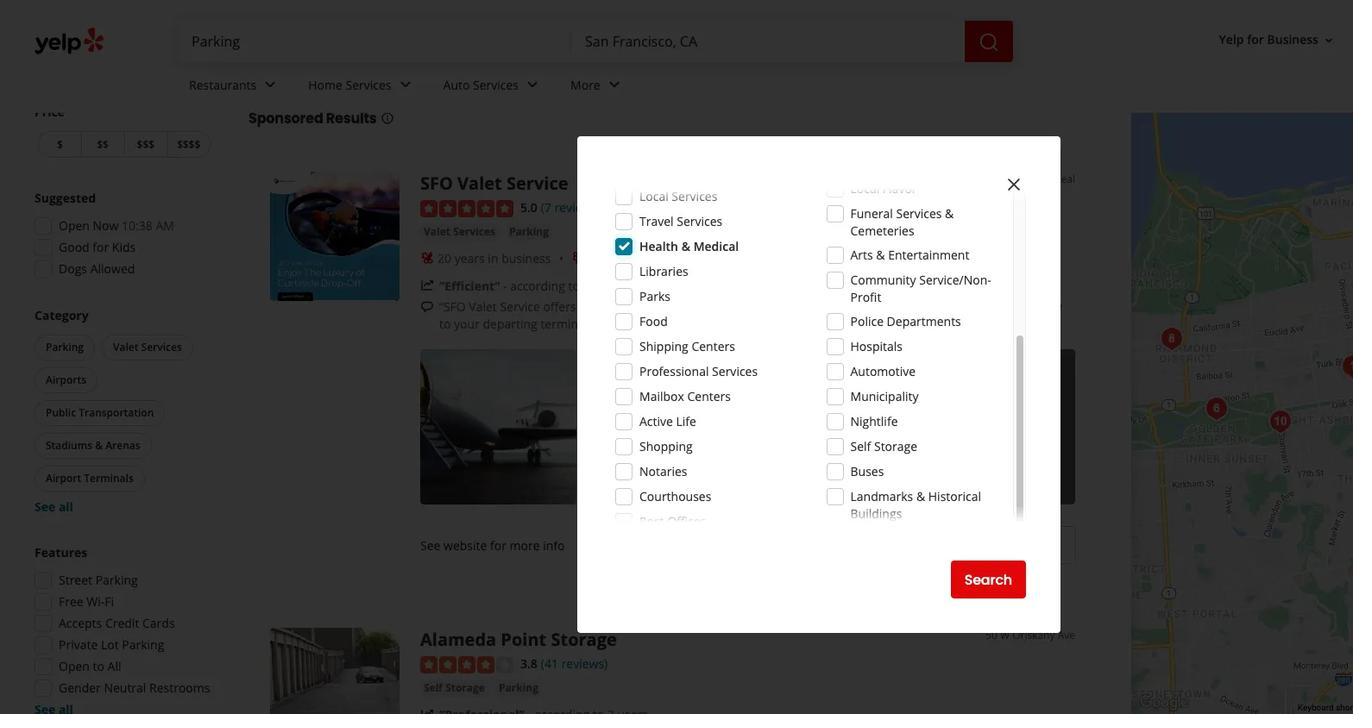Task type: describe. For each thing, give the bounding box(es) containing it.
16 years in business v2 image
[[420, 252, 434, 265]]

arenas
[[105, 438, 140, 453]]

airports
[[46, 373, 86, 388]]

2 vertical spatial service
[[669, 316, 709, 332]]

restaurants link
[[175, 62, 295, 112]]

representative
[[712, 316, 794, 332]]

alamo square parking image
[[1336, 349, 1353, 384]]

(7
[[541, 199, 552, 216]]

alameda point storage image
[[270, 629, 400, 715]]

will…"
[[797, 316, 830, 332]]

1 horizontal spatial sfo
[[613, 316, 635, 332]]

ave
[[1058, 629, 1075, 643]]

16 family owned v2 image
[[572, 252, 586, 265]]

camino
[[1015, 172, 1052, 186]]

airports button
[[35, 368, 98, 394]]

local for local flavor
[[851, 180, 880, 197]]

police departments
[[851, 313, 961, 330]]

self storage inside search dialog
[[851, 438, 918, 455]]

an
[[594, 316, 610, 332]]

parking link for valet
[[506, 223, 552, 241]]

more link
[[833, 316, 865, 332]]

parking up fi
[[95, 572, 138, 589]]

open for open now 10:38 am
[[59, 218, 90, 234]]

international
[[746, 298, 819, 315]]

flavor
[[883, 180, 917, 197]]

see website for more info
[[420, 538, 565, 555]]

storage inside search dialog
[[874, 438, 918, 455]]

5 star rating image
[[420, 200, 514, 217]]

valet
[[631, 298, 658, 315]]

valet services link
[[420, 223, 499, 241]]

courthouses
[[640, 489, 712, 505]]

head
[[990, 298, 1018, 315]]

music concourse parking image
[[1199, 391, 1234, 426]]

parking down 5.0
[[509, 224, 549, 239]]

parking down 3.8 on the bottom left
[[499, 681, 539, 696]]

valet services inside group
[[113, 340, 182, 355]]

reviews) for sfo valet service
[[555, 199, 601, 216]]

yelp for business
[[1219, 31, 1319, 48]]

"sfo valet service offers curbside valet parking at sfo international airport. check-in online, then head directly to your departing terminal. an sfo valet service representative will…"
[[439, 298, 1062, 332]]

health & medical
[[640, 238, 739, 255]]

& for stadiums & arenas
[[95, 438, 103, 453]]

24 chevron down v2 image
[[522, 75, 543, 95]]

funeral
[[851, 205, 893, 222]]

1 vertical spatial sfo
[[721, 298, 743, 315]]

open now 10:38 am
[[59, 218, 174, 234]]

cemeteries
[[851, 223, 915, 239]]

1 vertical spatial storage
[[551, 629, 617, 652]]

16 speech v2 image
[[420, 301, 434, 315]]

for for kids
[[93, 239, 109, 255]]

public transportation button
[[35, 401, 165, 426]]

alameda
[[420, 629, 496, 652]]

storage inside button
[[445, 681, 485, 696]]

dogs allowed
[[59, 261, 135, 277]]

gender
[[59, 680, 101, 697]]

health
[[640, 238, 678, 255]]

california
[[658, 61, 760, 90]]

shipping centers
[[640, 338, 735, 355]]

see for see portfolio
[[962, 419, 982, 435]]

& right owned at left
[[671, 250, 680, 266]]

keyboard shor
[[1298, 704, 1353, 713]]

$$$ button
[[124, 131, 167, 158]]

airport.
[[822, 298, 865, 315]]

professional services
[[640, 363, 758, 380]]

local for local services
[[640, 188, 669, 205]]

sfo valet service
[[420, 172, 568, 195]]

all
[[59, 499, 73, 515]]

(7 reviews)
[[541, 199, 601, 216]]

16 chevron down v2 image
[[1322, 33, 1336, 47]]

near
[[449, 61, 499, 90]]

services inside group
[[141, 340, 182, 355]]

business
[[502, 250, 551, 266]]

50 w oriskany ave
[[986, 629, 1075, 643]]

1860
[[978, 172, 1001, 186]]

valet inside group
[[113, 340, 138, 355]]

free wi-fi
[[59, 594, 114, 610]]

search
[[965, 570, 1012, 590]]

francisco,
[[547, 61, 654, 90]]

$$
[[97, 137, 109, 152]]

sponsored
[[249, 109, 323, 129]]

open for open to all
[[59, 659, 90, 675]]

sfo valet service image
[[270, 172, 400, 301]]

lot
[[101, 637, 119, 653]]

service/non-
[[919, 272, 992, 288]]

portfolio
[[985, 419, 1033, 435]]

parking button for alameda point storage
[[495, 680, 542, 698]]

centers for shipping centers
[[692, 338, 735, 355]]

services inside funeral services & cemeteries
[[896, 205, 942, 222]]

service for sfo valet service
[[507, 172, 568, 195]]

2 horizontal spatial to
[[568, 278, 580, 294]]

3.8
[[520, 656, 538, 673]]

1
[[583, 278, 590, 294]]

service for "sfo valet service offers curbside valet parking at sfo international airport. check-in online, then head directly to your departing terminal. an sfo valet service representative will…"
[[500, 298, 540, 315]]

to inside "sfo valet service offers curbside valet parking at sfo international airport. check-in online, then head directly to your departing terminal. an sfo valet service representative will…"
[[439, 316, 451, 332]]

wi-
[[87, 594, 105, 610]]

private
[[59, 637, 98, 653]]

alameda point storage link
[[420, 629, 617, 652]]

at
[[707, 298, 718, 315]]

san
[[503, 61, 543, 90]]

24 chevron down v2 image for home services
[[395, 75, 416, 95]]

municipality
[[851, 388, 919, 405]]

16 trending v2 image
[[420, 709, 434, 715]]

info
[[543, 538, 565, 555]]

$$$
[[137, 137, 155, 152]]

self inside button
[[424, 681, 443, 696]]

transportation
[[79, 406, 154, 420]]

more link
[[557, 62, 638, 112]]

see all button
[[35, 499, 73, 515]]

sfo valet service link
[[420, 172, 568, 195]]

local flavor
[[851, 180, 917, 197]]

group containing features
[[29, 545, 214, 715]]

$$ button
[[81, 131, 124, 158]]

self storage inside self storage button
[[424, 681, 485, 696]]

parking
[[661, 298, 704, 315]]

20 years in business
[[438, 250, 551, 266]]

active life
[[640, 413, 697, 430]]

public
[[46, 406, 76, 420]]

yelp
[[1219, 31, 1244, 48]]

self storage button
[[420, 680, 489, 698]]

1 vertical spatial parking button
[[35, 335, 95, 361]]

community service/non- profit
[[851, 272, 992, 306]]

cards
[[142, 615, 175, 632]]

16 trending v2 image
[[420, 279, 434, 293]]

home
[[308, 76, 343, 93]]

keyboard shor button
[[1298, 703, 1353, 715]]

departments
[[887, 313, 961, 330]]

more
[[571, 76, 601, 93]]



Task type: vqa. For each thing, say whether or not it's contained in the screenshot.
See Portfolio See
yes



Task type: locate. For each thing, give the bounding box(es) containing it.
0 vertical spatial parking button
[[506, 223, 552, 241]]

& inside funeral services & cemeteries
[[945, 205, 954, 222]]

google image
[[1136, 692, 1193, 715]]

self up buses at the bottom
[[851, 438, 871, 455]]

$$$$ button
[[167, 131, 211, 158]]

see
[[962, 419, 982, 435], [35, 499, 55, 515], [420, 538, 441, 555]]

in inside "sfo valet service offers curbside valet parking at sfo international airport. check-in online, then head directly to your departing terminal. an sfo valet service representative will…"
[[906, 298, 916, 315]]

to inside group
[[93, 659, 104, 675]]

0 horizontal spatial more
[[510, 538, 540, 555]]

0 horizontal spatial for
[[93, 239, 109, 255]]

nightlife
[[851, 413, 898, 430]]

2 vertical spatial storage
[[445, 681, 485, 696]]

open
[[59, 218, 90, 234], [59, 659, 90, 675]]

in left online,
[[906, 298, 916, 315]]

$$$$
[[177, 137, 201, 152]]

valet services button down 5 star rating image
[[420, 223, 499, 241]]

0 vertical spatial storage
[[874, 438, 918, 455]]

& for arts & entertainment
[[876, 247, 885, 263]]

open down private
[[59, 659, 90, 675]]

0 vertical spatial see
[[962, 419, 982, 435]]

1 horizontal spatial 24 chevron down v2 image
[[395, 75, 416, 95]]

sfo right an
[[613, 316, 635, 332]]

2 24 chevron down v2 image from the left
[[395, 75, 416, 95]]

3.8 link
[[520, 655, 538, 674]]

1 horizontal spatial storage
[[551, 629, 617, 652]]

group containing suggested
[[29, 190, 214, 283]]

sfo right "at" at top right
[[721, 298, 743, 315]]

valet services button up transportation
[[102, 335, 193, 361]]

valet up 20
[[424, 224, 451, 239]]

valet down valet
[[638, 316, 666, 332]]

dogs
[[59, 261, 87, 277]]

arts
[[851, 247, 873, 263]]

1 vertical spatial group
[[31, 307, 214, 516]]

self up 16 trending v2 icon
[[424, 681, 443, 696]]

restaurants
[[189, 76, 257, 93]]

2 vertical spatial for
[[490, 538, 507, 555]]

see left the portfolio on the right of the page
[[962, 419, 982, 435]]

16 info v2 image
[[380, 111, 394, 125]]

am
[[156, 218, 174, 234]]

service up departing
[[500, 298, 540, 315]]

& inside landmarks & historical buildings
[[917, 489, 925, 505]]

& up entertainment
[[945, 205, 954, 222]]

storage up (41 reviews) link
[[551, 629, 617, 652]]

for inside button
[[1247, 31, 1264, 48]]

website
[[444, 538, 487, 555]]

el
[[1004, 172, 1012, 186]]

mailbox
[[640, 388, 684, 405]]

1 horizontal spatial see
[[420, 538, 441, 555]]

"efficient"
[[439, 278, 500, 294]]

0 vertical spatial more
[[833, 316, 865, 332]]

local services
[[640, 188, 718, 205]]

features
[[35, 545, 87, 561]]

& left arenas
[[95, 438, 103, 453]]

to left the 1
[[568, 278, 580, 294]]

valet services up transportation
[[113, 340, 182, 355]]

2 horizontal spatial see
[[962, 419, 982, 435]]

home services
[[308, 76, 391, 93]]

now
[[93, 218, 119, 234]]

24 chevron down v2 image right more at top
[[604, 75, 625, 95]]

0 vertical spatial parking link
[[506, 223, 552, 241]]

& down travel services
[[682, 238, 691, 255]]

terminal.
[[541, 316, 591, 332]]

travel
[[640, 213, 674, 230]]

automotive
[[851, 363, 916, 380]]

& for health & medical
[[682, 238, 691, 255]]

more
[[833, 316, 865, 332], [510, 538, 540, 555]]

1 horizontal spatial local
[[851, 180, 880, 197]]

good for kids
[[59, 239, 136, 255]]

family-owned & operated
[[589, 250, 735, 266]]

professional
[[640, 363, 709, 380]]

price group
[[35, 104, 214, 161]]

0 vertical spatial open
[[59, 218, 90, 234]]

0 vertical spatial group
[[29, 190, 214, 283]]

0 vertical spatial to
[[568, 278, 580, 294]]

for for business
[[1247, 31, 1264, 48]]

profit
[[851, 289, 882, 306]]

post
[[640, 514, 664, 530]]

group
[[29, 190, 214, 283], [31, 307, 214, 516], [29, 545, 214, 715]]

1 horizontal spatial self
[[851, 438, 871, 455]]

parking link for point
[[495, 680, 542, 698]]

5.0
[[520, 199, 538, 216]]

24 chevron down v2 image for more
[[604, 75, 625, 95]]

storage down nightlife
[[874, 438, 918, 455]]

0 vertical spatial centers
[[692, 338, 735, 355]]

3 24 chevron down v2 image from the left
[[604, 75, 625, 95]]

24 chevron down v2 image left 10
[[260, 75, 281, 95]]

see for see all
[[35, 499, 55, 515]]

2 horizontal spatial sfo
[[721, 298, 743, 315]]

airport terminals button
[[35, 466, 145, 492]]

according
[[510, 278, 565, 294]]

1 horizontal spatial valet services button
[[420, 223, 499, 241]]

neutral
[[104, 680, 146, 697]]

search dialog
[[0, 0, 1353, 715]]

accepts credit cards
[[59, 615, 175, 632]]

1 vertical spatial centers
[[688, 388, 731, 405]]

2 horizontal spatial 24 chevron down v2 image
[[604, 75, 625, 95]]

1 vertical spatial reviews)
[[562, 656, 608, 673]]

valet
[[458, 172, 502, 195], [424, 224, 451, 239], [469, 298, 497, 315], [638, 316, 666, 332], [113, 340, 138, 355]]

medical
[[694, 238, 739, 255]]

2 horizontal spatial for
[[1247, 31, 1264, 48]]

parking
[[365, 61, 445, 90], [509, 224, 549, 239], [46, 340, 84, 355], [95, 572, 138, 589], [122, 637, 164, 653], [499, 681, 539, 696]]

0 vertical spatial valet services button
[[420, 223, 499, 241]]

self inside search dialog
[[851, 438, 871, 455]]

all
[[108, 659, 121, 675]]

street parking
[[59, 572, 138, 589]]

see left all on the bottom left
[[35, 499, 55, 515]]

service
[[507, 172, 568, 195], [500, 298, 540, 315], [669, 316, 709, 332]]

&
[[945, 205, 954, 222], [682, 238, 691, 255], [876, 247, 885, 263], [671, 250, 680, 266], [95, 438, 103, 453], [917, 489, 925, 505]]

business categories element
[[175, 62, 1353, 112]]

shipping
[[640, 338, 689, 355]]

see for see website for more info
[[420, 538, 441, 555]]

more left info
[[510, 538, 540, 555]]

for right website
[[490, 538, 507, 555]]

1 vertical spatial see
[[35, 499, 55, 515]]

parking button down 5.0
[[506, 223, 552, 241]]

0 horizontal spatial self
[[424, 681, 443, 696]]

1 vertical spatial self storage
[[424, 681, 485, 696]]

1 vertical spatial open
[[59, 659, 90, 675]]

0 vertical spatial service
[[507, 172, 568, 195]]

1 horizontal spatial more
[[833, 316, 865, 332]]

for up dogs allowed on the top left of the page
[[93, 239, 109, 255]]

parking down the cards
[[122, 637, 164, 653]]

24 chevron down v2 image inside more link
[[604, 75, 625, 95]]

active
[[640, 413, 673, 430]]

1 vertical spatial in
[[906, 298, 916, 315]]

reviews) right (7
[[555, 199, 601, 216]]

0 vertical spatial reviews)
[[555, 199, 601, 216]]

search image
[[979, 32, 1000, 52]]

& left historical
[[917, 489, 925, 505]]

alameda point storage
[[420, 629, 617, 652]]

restrooms
[[149, 680, 210, 697]]

None search field
[[178, 21, 1017, 62]]

parking button
[[506, 223, 552, 241], [35, 335, 95, 361], [495, 680, 542, 698]]

1 horizontal spatial for
[[490, 538, 507, 555]]

0 horizontal spatial storage
[[445, 681, 485, 696]]

3.8 star rating image
[[420, 657, 514, 674]]

see all
[[35, 499, 73, 515]]

close image
[[1004, 174, 1025, 195]]

& inside button
[[95, 438, 103, 453]]

group containing category
[[31, 307, 214, 516]]

geary mall garage image
[[1154, 322, 1189, 356]]

1 vertical spatial valet services
[[113, 340, 182, 355]]

valet up your
[[469, 298, 497, 315]]

in
[[488, 250, 498, 266], [906, 298, 916, 315]]

service up 5.0 link
[[507, 172, 568, 195]]

directly
[[1021, 298, 1062, 315]]

price
[[35, 104, 65, 120]]

0 vertical spatial in
[[488, 250, 498, 266]]

parking button for sfo valet service
[[506, 223, 552, 241]]

0 horizontal spatial 24 chevron down v2 image
[[260, 75, 281, 95]]

reviews) inside "link"
[[555, 199, 601, 216]]

& right arts
[[876, 247, 885, 263]]

& for landmarks & historical buildings
[[917, 489, 925, 505]]

self storage
[[851, 438, 918, 455], [424, 681, 485, 696]]

check-
[[868, 298, 906, 315]]

travel services
[[640, 213, 723, 230]]

more down airport.
[[833, 316, 865, 332]]

landmarks & historical buildings
[[851, 489, 981, 522]]

parking button up airports
[[35, 335, 95, 361]]

2 vertical spatial group
[[29, 545, 214, 715]]

auto services
[[443, 76, 519, 93]]

0 vertical spatial sfo
[[420, 172, 453, 195]]

libraries
[[640, 263, 689, 280]]

centers down professional services
[[688, 388, 731, 405]]

parking up 16 info v2 image
[[365, 61, 445, 90]]

fi
[[105, 594, 114, 610]]

24 chevron down v2 image left "auto"
[[395, 75, 416, 95]]

2 vertical spatial see
[[420, 538, 441, 555]]

1 vertical spatial to
[[439, 316, 451, 332]]

1 24 chevron down v2 image from the left
[[260, 75, 281, 95]]

0 vertical spatial self
[[851, 438, 871, 455]]

2 vertical spatial to
[[93, 659, 104, 675]]

(41 reviews) link
[[541, 655, 608, 674]]

1 horizontal spatial to
[[439, 316, 451, 332]]

see left website
[[420, 538, 441, 555]]

user
[[593, 278, 618, 294]]

1 vertical spatial parking link
[[495, 680, 542, 698]]

storage down 3.8 star rating image
[[445, 681, 485, 696]]

0 vertical spatial self storage
[[851, 438, 918, 455]]

1 open from the top
[[59, 218, 90, 234]]

to left all
[[93, 659, 104, 675]]

0 horizontal spatial self storage
[[424, 681, 485, 696]]

24 chevron down v2 image
[[260, 75, 281, 95], [395, 75, 416, 95], [604, 75, 625, 95]]

0 horizontal spatial valet services button
[[102, 335, 193, 361]]

1 vertical spatial service
[[500, 298, 540, 315]]

0 horizontal spatial local
[[640, 188, 669, 205]]

valet services down 5 star rating image
[[424, 224, 495, 239]]

1 vertical spatial more
[[510, 538, 540, 555]]

category
[[35, 307, 89, 324]]

0 horizontal spatial in
[[488, 250, 498, 266]]

1860 el camino real
[[978, 172, 1075, 186]]

reviews) right (41
[[562, 656, 608, 673]]

notaries
[[640, 464, 688, 480]]

service down parking
[[669, 316, 709, 332]]

1 vertical spatial valet services button
[[102, 335, 193, 361]]

0 horizontal spatial see
[[35, 499, 55, 515]]

2 horizontal spatial storage
[[874, 438, 918, 455]]

map region
[[948, 85, 1353, 715]]

24 chevron down v2 image inside home services link
[[395, 75, 416, 95]]

local up travel
[[640, 188, 669, 205]]

auto services link
[[429, 62, 557, 112]]

post offices
[[640, 514, 706, 530]]

reviews) for alameda point storage
[[562, 656, 608, 673]]

in right years
[[488, 250, 498, 266]]

auto
[[443, 76, 470, 93]]

0 horizontal spatial valet services
[[113, 340, 182, 355]]

valet services button
[[420, 223, 499, 241], [102, 335, 193, 361]]

self storage down nightlife
[[851, 438, 918, 455]]

open up good
[[59, 218, 90, 234]]

parking down category
[[46, 340, 84, 355]]

2 vertical spatial sfo
[[613, 316, 635, 332]]

local up funeral
[[851, 180, 880, 197]]

airport terminals
[[46, 471, 134, 486]]

centers for mailbox centers
[[688, 388, 731, 405]]

1 vertical spatial for
[[93, 239, 109, 255]]

then
[[961, 298, 986, 315]]

1 horizontal spatial in
[[906, 298, 916, 315]]

1 horizontal spatial self storage
[[851, 438, 918, 455]]

centers up professional services
[[692, 338, 735, 355]]

24 chevron down v2 image for restaurants
[[260, 75, 281, 95]]

parking link down 5.0
[[506, 223, 552, 241]]

1 horizontal spatial valet services
[[424, 224, 495, 239]]

buses
[[851, 464, 884, 480]]

parking button down 3.8 on the bottom left
[[495, 680, 542, 698]]

stadiums
[[46, 438, 92, 453]]

0 horizontal spatial to
[[93, 659, 104, 675]]

to down "sfo
[[439, 316, 451, 332]]

0 horizontal spatial sfo
[[420, 172, 453, 195]]

shopping
[[640, 438, 693, 455]]

24 chevron down v2 image inside restaurants link
[[260, 75, 281, 95]]

1 vertical spatial self
[[424, 681, 443, 696]]

private lot parking
[[59, 637, 164, 653]]

family-
[[589, 250, 630, 266]]

2 vertical spatial parking button
[[495, 680, 542, 698]]

valet up transportation
[[113, 340, 138, 355]]

0 vertical spatial for
[[1247, 31, 1264, 48]]

-
[[503, 278, 507, 294]]

kids
[[112, 239, 136, 255]]

parking link down 3.8 on the bottom left
[[495, 680, 542, 698]]

centers
[[692, 338, 735, 355], [688, 388, 731, 405]]

self storage down 3.8 star rating image
[[424, 681, 485, 696]]

for right yelp
[[1247, 31, 1264, 48]]

allowed
[[90, 261, 135, 277]]

50
[[986, 629, 998, 643]]

20
[[438, 250, 451, 266]]

0 vertical spatial valet services
[[424, 224, 495, 239]]

2 open from the top
[[59, 659, 90, 675]]

oriskany
[[1013, 629, 1055, 643]]

5.0 link
[[520, 198, 538, 217]]

operated
[[683, 250, 735, 266]]

offers
[[543, 298, 576, 315]]

kezar parking lot image
[[1263, 404, 1298, 439]]

sfo up 5 star rating image
[[420, 172, 453, 195]]

valet up 5 star rating image
[[458, 172, 502, 195]]

curbside
[[579, 298, 628, 315]]



